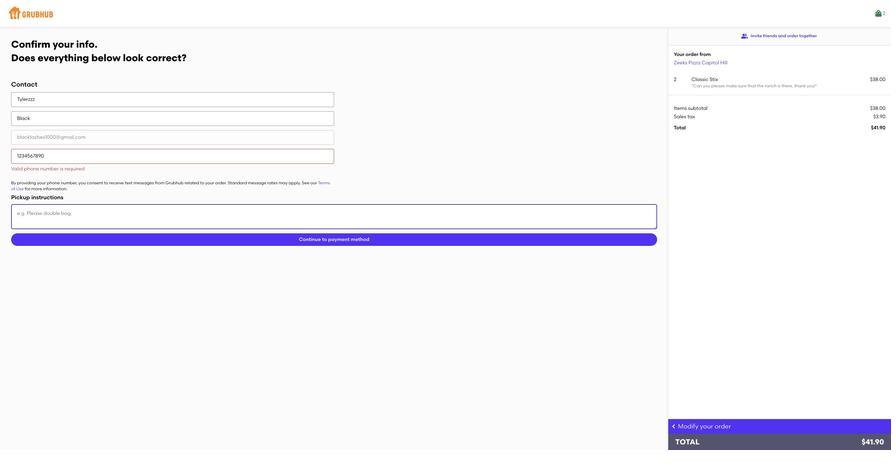 Task type: describe. For each thing, give the bounding box(es) containing it.
$38.00 for $38.00
[[871, 105, 886, 111]]

you!
[[807, 84, 816, 89]]

main navigation navigation
[[0, 0, 892, 27]]

valid phone number is required alert
[[11, 166, 85, 172]]

info.
[[76, 38, 97, 50]]

1 vertical spatial $41.90
[[862, 438, 885, 447]]

0 vertical spatial $41.90
[[871, 125, 886, 131]]

everything
[[38, 52, 89, 64]]

your left order.
[[205, 181, 214, 186]]

that
[[748, 84, 756, 89]]

correct?
[[146, 52, 187, 64]]

information.
[[43, 187, 68, 192]]

terms
[[318, 181, 330, 186]]

1 vertical spatial phone
[[47, 181, 60, 186]]

see
[[302, 181, 309, 186]]

please
[[712, 84, 725, 89]]

Email email field
[[11, 130, 334, 145]]

modify
[[678, 423, 699, 431]]

make
[[726, 84, 737, 89]]

invite friends and order together
[[751, 34, 817, 38]]

your right modify
[[700, 423, 714, 431]]

order.
[[215, 181, 227, 186]]

sales tax
[[674, 114, 695, 120]]

1 vertical spatial from
[[155, 181, 165, 186]]

you inside $38.00 " can you please make sure that the ranch is there, thank you! "
[[703, 84, 711, 89]]

can
[[694, 84, 702, 89]]

for
[[25, 187, 30, 192]]

Last name text field
[[11, 111, 334, 126]]

Pickup instructions text field
[[11, 205, 657, 230]]

modify your order
[[678, 423, 731, 431]]

0 vertical spatial total
[[674, 125, 686, 131]]

zeeks pizza capitol hill link
[[674, 60, 728, 66]]

order inside your order from zeeks pizza capitol hill
[[686, 52, 699, 57]]

required
[[65, 166, 85, 172]]

payment
[[328, 237, 350, 243]]

friends
[[763, 34, 778, 38]]

together
[[800, 34, 817, 38]]

terms of use link
[[11, 181, 330, 192]]

$38.00 for $38.00 " can you please make sure that the ranch is there, thank you! "
[[871, 77, 886, 82]]

0 horizontal spatial is
[[60, 166, 63, 172]]

text
[[125, 181, 133, 186]]

terms of use
[[11, 181, 330, 192]]

receive
[[109, 181, 124, 186]]

by
[[11, 181, 16, 186]]

items subtotal
[[674, 105, 708, 111]]

providing
[[17, 181, 36, 186]]

1 " from the left
[[692, 84, 694, 89]]

of
[[11, 187, 15, 192]]

continue to payment method button
[[11, 234, 657, 246]]

look
[[123, 52, 144, 64]]

invite
[[751, 34, 762, 38]]

related
[[185, 181, 199, 186]]

your inside confirm your info. does everything below look correct?
[[53, 38, 74, 50]]

2 button
[[875, 7, 886, 20]]

method
[[351, 237, 370, 243]]

0 horizontal spatial you
[[79, 181, 86, 186]]

hill
[[721, 60, 728, 66]]

there,
[[782, 84, 794, 89]]

valid
[[11, 166, 23, 172]]

stix
[[710, 77, 718, 82]]

svg image
[[671, 424, 677, 430]]

instructions
[[31, 194, 63, 201]]

order inside "button"
[[788, 34, 799, 38]]

Phone telephone field
[[11, 149, 334, 164]]



Task type: locate. For each thing, give the bounding box(es) containing it.
continue to payment method
[[299, 237, 370, 243]]

2 horizontal spatial order
[[788, 34, 799, 38]]

apply.
[[289, 181, 301, 186]]

message
[[248, 181, 266, 186]]

0 horizontal spatial phone
[[24, 166, 39, 172]]

pizza
[[689, 60, 701, 66]]

rates
[[267, 181, 278, 186]]

order right and at the right top of the page
[[788, 34, 799, 38]]

capitol
[[702, 60, 720, 66]]

" right the thank
[[816, 84, 818, 89]]

1 horizontal spatial phone
[[47, 181, 60, 186]]

0 vertical spatial from
[[700, 52, 711, 57]]

1 horizontal spatial to
[[200, 181, 204, 186]]

order right modify
[[715, 423, 731, 431]]

$38.00 inside $38.00 " can you please make sure that the ranch is there, thank you! "
[[871, 77, 886, 82]]

messages
[[134, 181, 154, 186]]

consent
[[87, 181, 103, 186]]

grubhub
[[166, 181, 184, 186]]

phone
[[24, 166, 39, 172], [47, 181, 60, 186]]

0 vertical spatial order
[[788, 34, 799, 38]]

contact
[[11, 81, 37, 89]]

order
[[788, 34, 799, 38], [686, 52, 699, 57], [715, 423, 731, 431]]

$38.00 " can you please make sure that the ranch is there, thank you! "
[[692, 77, 886, 89]]

$38.00
[[871, 77, 886, 82], [871, 105, 886, 111]]

from up zeeks pizza capitol hill 'link'
[[700, 52, 711, 57]]

is right number
[[60, 166, 63, 172]]

your up everything
[[53, 38, 74, 50]]

0 horizontal spatial 2
[[674, 77, 677, 82]]

sure
[[739, 84, 747, 89]]

1 horizontal spatial from
[[700, 52, 711, 57]]

our
[[310, 181, 317, 186]]

1 horizontal spatial is
[[778, 84, 781, 89]]

$41.90
[[871, 125, 886, 131], [862, 438, 885, 447]]

your up for more information.
[[37, 181, 46, 186]]

number
[[40, 166, 59, 172]]

0 horizontal spatial from
[[155, 181, 165, 186]]

classic
[[692, 77, 709, 82]]

phone right valid
[[24, 166, 39, 172]]

2 " from the left
[[816, 84, 818, 89]]

1 vertical spatial order
[[686, 52, 699, 57]]

more
[[31, 187, 42, 192]]

subtotal
[[688, 105, 708, 111]]

you left consent
[[79, 181, 86, 186]]

you down classic stix
[[703, 84, 711, 89]]

2 $38.00 from the top
[[871, 105, 886, 111]]

total down sales
[[674, 125, 686, 131]]

is
[[778, 84, 781, 89], [60, 166, 63, 172]]

$3.90
[[874, 114, 886, 120]]

zeeks
[[674, 60, 688, 66]]

to inside button
[[322, 237, 327, 243]]

0 vertical spatial 2
[[883, 10, 886, 16]]

0 vertical spatial is
[[778, 84, 781, 89]]

your order from zeeks pizza capitol hill
[[674, 52, 728, 66]]

items
[[674, 105, 687, 111]]

pickup
[[11, 194, 30, 201]]

standard
[[228, 181, 247, 186]]

classic stix
[[692, 77, 718, 82]]

is inside $38.00 " can you please make sure that the ranch is there, thank you! "
[[778, 84, 781, 89]]

ranch
[[765, 84, 777, 89]]

1 $38.00 from the top
[[871, 77, 886, 82]]

1 vertical spatial 2
[[674, 77, 677, 82]]

1 vertical spatial you
[[79, 181, 86, 186]]

tax
[[688, 114, 695, 120]]

1 vertical spatial $38.00
[[871, 105, 886, 111]]

0 horizontal spatial "
[[692, 84, 694, 89]]

total
[[674, 125, 686, 131], [676, 438, 700, 447]]

total down modify
[[676, 438, 700, 447]]

continue
[[299, 237, 321, 243]]

0 horizontal spatial order
[[686, 52, 699, 57]]

0 vertical spatial you
[[703, 84, 711, 89]]

valid phone number is required
[[11, 166, 85, 172]]

order up pizza
[[686, 52, 699, 57]]

sales
[[674, 114, 687, 120]]

your
[[674, 52, 685, 57]]

to
[[104, 181, 108, 186], [200, 181, 204, 186], [322, 237, 327, 243]]

pickup instructions
[[11, 194, 63, 201]]

2 vertical spatial order
[[715, 423, 731, 431]]

2 inside button
[[883, 10, 886, 16]]

0 horizontal spatial to
[[104, 181, 108, 186]]

does
[[11, 52, 35, 64]]

from
[[700, 52, 711, 57], [155, 181, 165, 186]]

to left receive on the top left
[[104, 181, 108, 186]]

0 vertical spatial phone
[[24, 166, 39, 172]]

is left "there,"
[[778, 84, 781, 89]]

number,
[[61, 181, 78, 186]]

by providing your phone number, you consent to receive text messages from grubhub related to your order. standard message rates may apply. see our
[[11, 181, 318, 186]]

use
[[16, 187, 24, 192]]

thank
[[795, 84, 806, 89]]

and
[[779, 34, 787, 38]]

1 horizontal spatial 2
[[883, 10, 886, 16]]

your
[[53, 38, 74, 50], [37, 181, 46, 186], [205, 181, 214, 186], [700, 423, 714, 431]]

1 horizontal spatial order
[[715, 423, 731, 431]]

2 horizontal spatial to
[[322, 237, 327, 243]]

1 horizontal spatial you
[[703, 84, 711, 89]]

1 vertical spatial total
[[676, 438, 700, 447]]

you
[[703, 84, 711, 89], [79, 181, 86, 186]]

from left grubhub
[[155, 181, 165, 186]]

0 vertical spatial $38.00
[[871, 77, 886, 82]]

to left payment
[[322, 237, 327, 243]]

phone up information.
[[47, 181, 60, 186]]

people icon image
[[741, 33, 748, 40]]

from inside your order from zeeks pizza capitol hill
[[700, 52, 711, 57]]

confirm
[[11, 38, 50, 50]]

for more information.
[[24, 187, 68, 192]]

"
[[692, 84, 694, 89], [816, 84, 818, 89]]

confirm your info. does everything below look correct?
[[11, 38, 187, 64]]

may
[[279, 181, 288, 186]]

First name text field
[[11, 92, 334, 107]]

to right related
[[200, 181, 204, 186]]

invite friends and order together button
[[741, 30, 817, 42]]

1 vertical spatial is
[[60, 166, 63, 172]]

2
[[883, 10, 886, 16], [674, 77, 677, 82]]

" down "classic"
[[692, 84, 694, 89]]

the
[[757, 84, 764, 89]]

below
[[91, 52, 121, 64]]

1 horizontal spatial "
[[816, 84, 818, 89]]



Task type: vqa. For each thing, say whether or not it's contained in the screenshot.
Classic
yes



